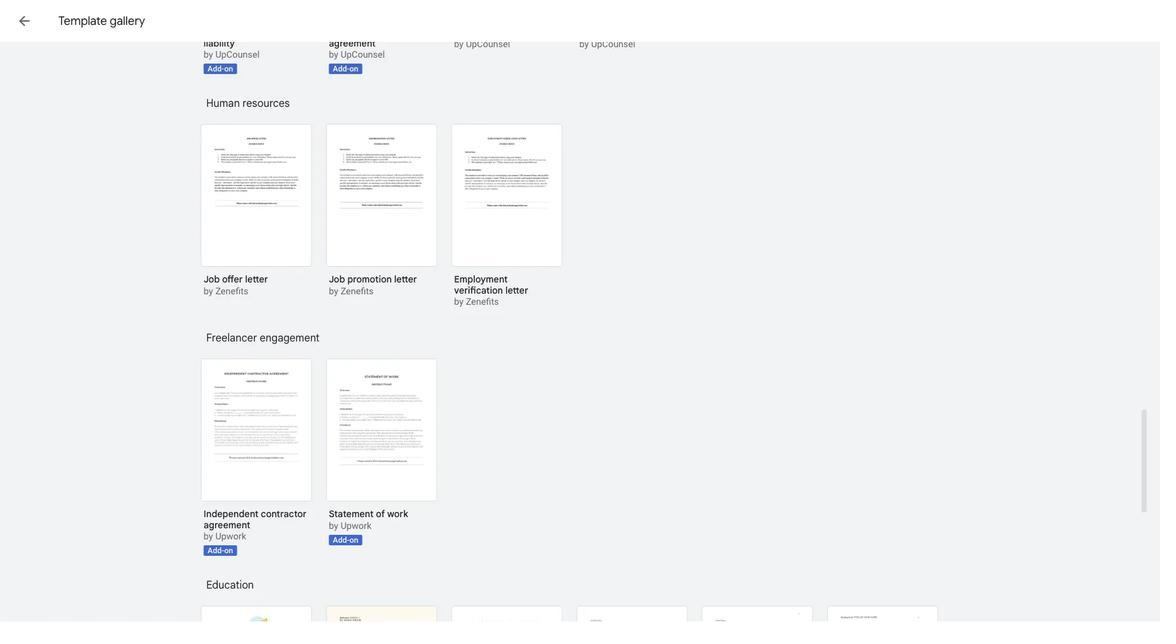 Task type: locate. For each thing, give the bounding box(es) containing it.
job left promotion
[[329, 274, 345, 285]]

1 horizontal spatial of
[[376, 508, 385, 520]]

4 option from the left
[[577, 606, 687, 623]]

work
[[387, 508, 408, 520]]

software
[[329, 26, 368, 38]]

zenefits down employment
[[466, 297, 499, 307]]

1 horizontal spatial job
[[329, 274, 345, 285]]

by inside the job offer letter by zenefits
[[204, 286, 213, 297]]

on for independent contractor agreement
[[224, 546, 233, 556]]

zenefits down offer
[[215, 286, 248, 297]]

zenefits link inside job offer letter option
[[215, 286, 248, 297]]

letter inside job promotion letter by zenefits
[[394, 274, 417, 285]]

0 horizontal spatial upwork link
[[215, 531, 246, 542]]

zenefits link down employment
[[466, 297, 499, 307]]

promotion
[[347, 274, 392, 285]]

job promotion letter option
[[326, 124, 437, 298]]

1 horizontal spatial upwork
[[341, 521, 372, 532]]

1 by upcounsel from the left
[[454, 39, 510, 50]]

zenefits inside the job offer letter by zenefits
[[215, 286, 248, 297]]

0 horizontal spatial job
[[204, 274, 220, 285]]

1 option from the left
[[201, 606, 311, 623]]

5 option from the left
[[702, 606, 812, 623]]

3 option from the left
[[452, 606, 561, 623]]

on inside software licensing agreement by upcounsel add-on
[[350, 64, 359, 73]]

gallery
[[110, 13, 145, 28]]

by inside independent contractor agreement by upwork add-on
[[204, 531, 213, 542]]

list box
[[201, 0, 956, 90]]

add- down "statement"
[[333, 536, 350, 545]]

letter
[[245, 274, 268, 285], [394, 274, 417, 285], [506, 285, 528, 297]]

2 horizontal spatial letter
[[506, 285, 528, 297]]

1 horizontal spatial zenefits link
[[341, 286, 374, 297]]

zenefits link down promotion
[[341, 286, 374, 297]]

1 horizontal spatial upwork link
[[341, 521, 372, 532]]

zenefits down promotion
[[341, 286, 374, 297]]

letter right promotion
[[394, 274, 417, 285]]

job for job promotion letter
[[329, 274, 345, 285]]

add- down liability
[[208, 64, 224, 73]]

upwork link down "statement"
[[341, 521, 372, 532]]

job inside the job offer letter by zenefits
[[204, 274, 220, 285]]

job for job offer letter
[[204, 274, 220, 285]]

job inside job promotion letter by zenefits
[[329, 274, 345, 285]]

0 horizontal spatial upwork
[[215, 531, 246, 542]]

option
[[201, 606, 311, 623], [326, 606, 436, 623], [452, 606, 561, 623], [577, 606, 687, 623], [702, 606, 812, 623], [828, 606, 937, 623]]

2 by upcounsel from the left
[[580, 39, 636, 50]]

agreement for independent
[[204, 520, 250, 531]]

zenefits link for offer
[[215, 286, 248, 297]]

1 job from the left
[[204, 274, 220, 285]]

add- inside statement of work by upwork add-on
[[333, 536, 350, 545]]

zenefits link inside "job promotion letter" option
[[341, 286, 374, 297]]

freelancer
[[206, 331, 257, 344]]

letter inside the job offer letter by zenefits
[[245, 274, 268, 285]]

add- inside software licensing agreement by upcounsel add-on
[[333, 64, 350, 73]]

zenefits link inside employment verification letter "option"
[[466, 297, 499, 307]]

zenefits inside job promotion letter by zenefits
[[341, 286, 374, 297]]

2 horizontal spatial zenefits link
[[466, 297, 499, 307]]

on inside independent contractor agreement by upwork add-on
[[224, 546, 233, 556]]

by inside employment verification letter by zenefits
[[454, 297, 464, 307]]

zenefits link down offer
[[215, 286, 248, 297]]

upwork link inside the independent contractor agreement option
[[215, 531, 246, 542]]

agreement
[[329, 38, 376, 49], [204, 520, 250, 531]]

by inside statement of work by upwork add-on
[[329, 521, 338, 532]]

by
[[454, 39, 464, 50], [580, 39, 589, 50], [204, 49, 213, 60], [329, 49, 338, 60], [204, 286, 213, 297], [329, 286, 338, 297], [454, 297, 464, 307], [329, 521, 338, 532], [204, 531, 213, 542]]

employment verification letter by zenefits
[[454, 274, 528, 307]]

letter inside employment verification letter by zenefits
[[506, 285, 528, 297]]

general
[[204, 26, 238, 38]]

by inside job promotion letter by zenefits
[[329, 286, 338, 297]]

upwork link
[[341, 521, 372, 532], [215, 531, 246, 542]]

add-
[[208, 64, 224, 73], [333, 64, 350, 73], [333, 536, 350, 545], [208, 546, 224, 556]]

add- inside independent contractor agreement by upwork add-on
[[208, 546, 224, 556]]

on
[[224, 64, 233, 73], [350, 64, 359, 73], [350, 536, 359, 545], [224, 546, 233, 556]]

agreement inside software licensing agreement by upcounsel add-on
[[329, 38, 376, 49]]

1 vertical spatial of
[[376, 508, 385, 520]]

software licensing agreement by upcounsel add-on
[[329, 26, 408, 73]]

zenefits for promotion
[[341, 286, 374, 297]]

upwork down independent
[[215, 531, 246, 542]]

docs
[[73, 12, 105, 30]]

zenefits
[[215, 286, 248, 297], [341, 286, 374, 297], [466, 297, 499, 307]]

choose template dialog dialog
[[0, 0, 1161, 623]]

0 horizontal spatial zenefits
[[215, 286, 248, 297]]

1 horizontal spatial agreement
[[329, 38, 376, 49]]

by for contractor
[[204, 531, 213, 542]]

of right release
[[274, 26, 283, 38]]

on inside general release of liability by upcounsel add-on
[[224, 64, 233, 73]]

upcounsel
[[466, 39, 510, 50], [591, 39, 636, 50], [215, 49, 260, 60], [341, 49, 385, 60]]

letter for job promotion letter
[[394, 274, 417, 285]]

on inside statement of work by upwork add-on
[[350, 536, 359, 545]]

verification
[[454, 285, 503, 297]]

of inside general release of liability by upcounsel add-on
[[274, 26, 283, 38]]

0 vertical spatial agreement
[[329, 38, 376, 49]]

by upcounsel
[[454, 39, 510, 50], [580, 39, 636, 50]]

1 horizontal spatial by upcounsel
[[580, 39, 636, 50]]

upwork link inside statement of work option
[[341, 521, 372, 532]]

upwork for independent
[[215, 531, 246, 542]]

0 horizontal spatial of
[[274, 26, 283, 38]]

upwork link down independent
[[215, 531, 246, 542]]

by for offer
[[204, 286, 213, 297]]

2 horizontal spatial zenefits
[[466, 297, 499, 307]]

upwork
[[341, 521, 372, 532], [215, 531, 246, 542]]

letter right verification
[[506, 285, 528, 297]]

education list box
[[201, 606, 956, 623]]

letter right offer
[[245, 274, 268, 285]]

zenefits inside employment verification letter by zenefits
[[466, 297, 499, 307]]

independent
[[204, 508, 259, 520]]

on up education
[[224, 546, 233, 556]]

0 horizontal spatial zenefits link
[[215, 286, 248, 297]]

1 vertical spatial agreement
[[204, 520, 250, 531]]

upwork down "statement"
[[341, 521, 372, 532]]

zenefits for verification
[[466, 297, 499, 307]]

independent contractor agreement option
[[201, 359, 312, 556]]

1 horizontal spatial letter
[[394, 274, 417, 285]]

upwork link for statement
[[341, 521, 372, 532]]

of left work
[[376, 508, 385, 520]]

job
[[204, 274, 220, 285], [329, 274, 345, 285]]

on down liability
[[224, 64, 233, 73]]

0 horizontal spatial by upcounsel
[[454, 39, 510, 50]]

list box containing general release of liability
[[201, 0, 956, 90]]

engagement
[[260, 331, 320, 344]]

by for promotion
[[329, 286, 338, 297]]

upcounsel link
[[466, 39, 510, 50], [591, 39, 636, 50], [215, 49, 260, 60], [341, 49, 385, 60]]

of
[[274, 26, 283, 38], [376, 508, 385, 520]]

upwork inside independent contractor agreement by upwork add-on
[[215, 531, 246, 542]]

0 vertical spatial of
[[274, 26, 283, 38]]

upcounsel inside software licensing agreement by upcounsel add-on
[[341, 49, 385, 60]]

agreement inside independent contractor agreement by upwork add-on
[[204, 520, 250, 531]]

human resources list box
[[201, 124, 956, 325]]

job left offer
[[204, 274, 220, 285]]

0 horizontal spatial agreement
[[204, 520, 250, 531]]

upwork inside statement of work by upwork add-on
[[341, 521, 372, 532]]

zenefits link for verification
[[466, 297, 499, 307]]

by inside software licensing agreement by upcounsel add-on
[[329, 49, 338, 60]]

add- down software
[[333, 64, 350, 73]]

zenefits link
[[215, 286, 248, 297], [341, 286, 374, 297], [466, 297, 499, 307]]

0 horizontal spatial letter
[[245, 274, 268, 285]]

2 job from the left
[[329, 274, 345, 285]]

on down software
[[350, 64, 359, 73]]

1 horizontal spatial zenefits
[[341, 286, 374, 297]]

liability
[[204, 38, 235, 49]]

on down "statement"
[[350, 536, 359, 545]]

by for verification
[[454, 297, 464, 307]]

resources
[[243, 96, 290, 110]]

template
[[58, 13, 107, 28]]

add- up education
[[208, 546, 224, 556]]

of inside statement of work by upwork add-on
[[376, 508, 385, 520]]



Task type: vqa. For each thing, say whether or not it's contained in the screenshot.
the Statement of work by Upwork Add-on
yes



Task type: describe. For each thing, give the bounding box(es) containing it.
statement
[[329, 508, 374, 520]]

6 option from the left
[[828, 606, 937, 623]]

statement of work by upwork add-on
[[329, 508, 408, 545]]

human
[[206, 96, 240, 110]]

independent contractor agreement by upwork add-on
[[204, 508, 307, 556]]

upcounsel inside general release of liability by upcounsel add-on
[[215, 49, 260, 60]]

freelancer engagement
[[206, 331, 320, 344]]

job promotion letter by zenefits
[[329, 274, 417, 297]]

on for software licensing agreement
[[350, 64, 359, 73]]

release
[[240, 26, 272, 38]]

zenefits for offer
[[215, 286, 248, 297]]

freelancer engagement list box
[[201, 359, 956, 572]]

add- for statement of work
[[333, 536, 350, 545]]

add- for software licensing agreement
[[333, 64, 350, 73]]

education
[[206, 579, 254, 592]]

on for statement of work
[[350, 536, 359, 545]]

by for licensing
[[329, 49, 338, 60]]

offer
[[222, 274, 243, 285]]

template gallery
[[58, 13, 145, 28]]

docs link
[[42, 8, 105, 37]]

general release of liability by upcounsel add-on
[[204, 26, 283, 73]]

contractor
[[261, 508, 307, 520]]

zenefits link for promotion
[[341, 286, 374, 297]]

by inside general release of liability by upcounsel add-on
[[204, 49, 213, 60]]

2 option from the left
[[326, 606, 436, 623]]

upwork for statement
[[341, 521, 372, 532]]

letter for employment verification letter
[[506, 285, 528, 297]]

job offer letter option
[[201, 124, 312, 298]]

agreement for software
[[329, 38, 376, 49]]

add- for independent contractor agreement
[[208, 546, 224, 556]]

employment verification letter option
[[452, 124, 563, 309]]

add- inside general release of liability by upcounsel add-on
[[208, 64, 224, 73]]

letter for job offer letter
[[245, 274, 268, 285]]

by for of
[[329, 521, 338, 532]]

human resources
[[206, 96, 290, 110]]

employment
[[454, 274, 508, 285]]

job offer letter by zenefits
[[204, 274, 268, 297]]

statement of work option
[[326, 359, 437, 546]]

licensing
[[370, 26, 408, 38]]

upwork link for independent
[[215, 531, 246, 542]]



